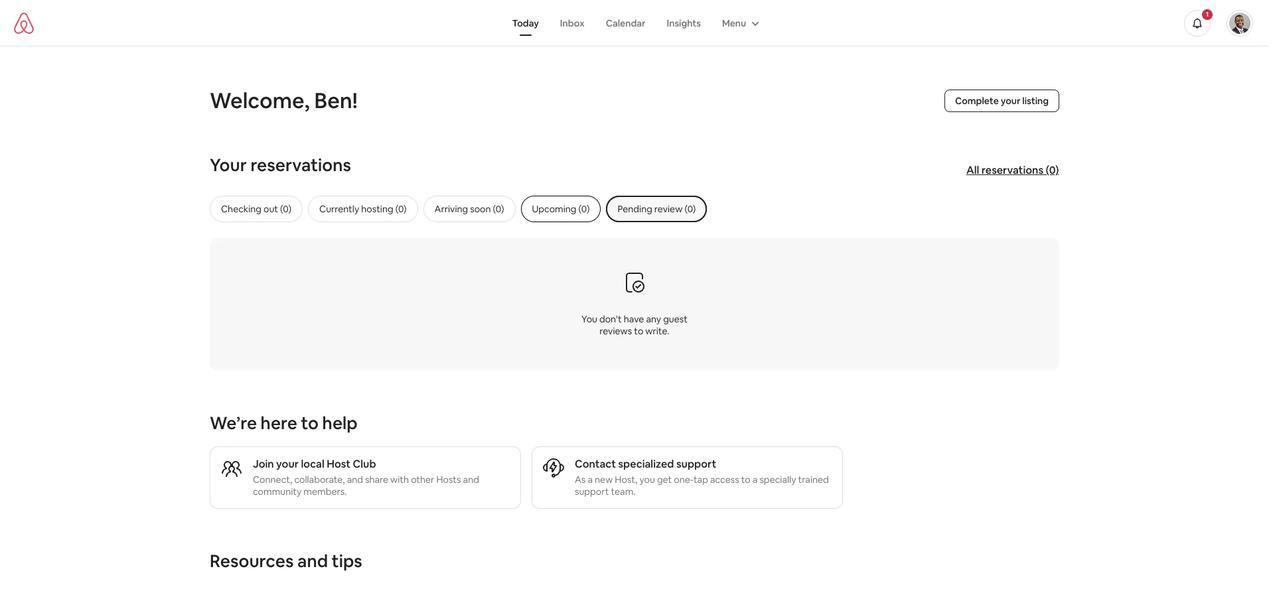 Task type: locate. For each thing, give the bounding box(es) containing it.
a left specially
[[753, 474, 758, 486]]

other
[[411, 474, 435, 486]]

reservations up out (0)
[[251, 154, 351, 177]]

1 vertical spatial to
[[742, 474, 751, 486]]

a right as
[[588, 474, 593, 486]]

welcome,
[[210, 87, 310, 114]]

1 horizontal spatial a
[[753, 474, 758, 486]]

checking
[[221, 203, 262, 215]]

and right hosts
[[463, 474, 479, 486]]

complete
[[956, 95, 999, 107]]

share
[[365, 474, 389, 486]]

access
[[711, 474, 740, 486]]

0 horizontal spatial (0)
[[579, 203, 590, 215]]

specially
[[760, 474, 797, 486]]

community members.
[[253, 486, 347, 498]]

(0)
[[1047, 163, 1060, 177], [579, 203, 590, 215]]

help
[[323, 412, 358, 435]]

and down club
[[347, 474, 363, 486]]

your inside join your local host club connect, collaborate, and share with other hosts and community members.
[[276, 458, 299, 472]]

reservations for all
[[982, 163, 1044, 177]]

reservations right all
[[982, 163, 1044, 177]]

to right access
[[742, 474, 751, 486]]

join
[[253, 458, 274, 472]]

your
[[1001, 95, 1021, 107], [276, 458, 299, 472]]

your left listing
[[1001, 95, 1021, 107]]

complete your listing link
[[945, 90, 1060, 112]]

host,
[[615, 474, 638, 486]]

to left help
[[301, 412, 319, 435]]

connect,
[[253, 474, 292, 486]]

and left tips
[[298, 551, 328, 573]]

guest
[[664, 313, 688, 325]]

menu button
[[712, 10, 768, 36]]

menu
[[723, 17, 747, 29]]

currently
[[320, 203, 359, 215]]

reviews
[[600, 325, 632, 337]]

your up "connect,"
[[276, 458, 299, 472]]

checking out (0)
[[221, 203, 292, 215]]

today link
[[502, 10, 550, 36]]

to
[[301, 412, 319, 435], [742, 474, 751, 486]]

you don't have any guest reviews to write.
[[582, 313, 688, 337]]

we're here to help
[[210, 412, 358, 435]]

0 horizontal spatial and
[[298, 551, 328, 573]]

0 horizontal spatial your
[[276, 458, 299, 472]]

reservations
[[251, 154, 351, 177], [982, 163, 1044, 177]]

complete your listing
[[956, 95, 1049, 107]]

1 vertical spatial your
[[276, 458, 299, 472]]

tap
[[694, 474, 709, 486]]

with
[[391, 474, 409, 486]]

support
[[677, 458, 717, 472]]

and
[[347, 474, 363, 486], [463, 474, 479, 486], [298, 551, 328, 573]]

inbox link
[[550, 10, 596, 36]]

get
[[658, 474, 672, 486]]

a
[[588, 474, 593, 486], [753, 474, 758, 486]]

0 horizontal spatial a
[[588, 474, 593, 486]]

(0) inside reservation filters group
[[579, 203, 590, 215]]

trained
[[799, 474, 829, 486]]

0 horizontal spatial to
[[301, 412, 319, 435]]

collaborate,
[[295, 474, 345, 486]]

1 horizontal spatial reservations
[[982, 163, 1044, 177]]

specialized
[[619, 458, 674, 472]]

1 horizontal spatial and
[[347, 474, 363, 486]]

1 horizontal spatial to
[[742, 474, 751, 486]]

hosts
[[437, 474, 461, 486]]

insights link
[[657, 10, 712, 36]]

1 horizontal spatial your
[[1001, 95, 1021, 107]]

0 vertical spatial your
[[1001, 95, 1021, 107]]

upcoming (0)
[[532, 203, 590, 215]]

listing
[[1023, 95, 1049, 107]]

1 horizontal spatial (0)
[[1047, 163, 1060, 177]]

0 horizontal spatial reservations
[[251, 154, 351, 177]]

1 vertical spatial (0)
[[579, 203, 590, 215]]

tips
[[332, 551, 363, 573]]



Task type: describe. For each thing, give the bounding box(es) containing it.
calendar
[[606, 17, 646, 29]]

calendar link
[[596, 10, 657, 36]]

arriving soon (0)
[[435, 203, 504, 215]]

1 a from the left
[[588, 474, 593, 486]]

join your local host club connect, collaborate, and share with other hosts and community members.
[[253, 458, 479, 498]]

support team.
[[575, 486, 636, 498]]

your reservations
[[210, 154, 351, 177]]

today
[[513, 17, 539, 29]]

review (0)
[[655, 203, 696, 215]]

2 horizontal spatial and
[[463, 474, 479, 486]]

upcoming
[[532, 203, 577, 215]]

inbox
[[560, 17, 585, 29]]

0 vertical spatial to
[[301, 412, 319, 435]]

you
[[640, 474, 655, 486]]

to inside contact specialized support as a new host, you get one-tap access to a specially trained support team.
[[742, 474, 751, 486]]

any
[[647, 313, 662, 325]]

host
[[327, 458, 351, 472]]

pending
[[618, 203, 653, 215]]

main navigation menu image
[[1230, 12, 1251, 34]]

arriving
[[435, 203, 468, 215]]

local
[[301, 458, 325, 472]]

out (0)
[[264, 203, 292, 215]]

all reservations (0) link
[[961, 157, 1067, 184]]

pending review (0)
[[618, 203, 696, 215]]

don't
[[600, 313, 622, 325]]

your for local
[[276, 458, 299, 472]]

welcome, ben!
[[210, 87, 358, 114]]

here
[[261, 412, 297, 435]]

resources
[[210, 551, 294, 573]]

hosting (0)
[[362, 203, 407, 215]]

club
[[353, 458, 376, 472]]

as
[[575, 474, 586, 486]]

insights
[[667, 17, 701, 29]]

to write.
[[634, 325, 670, 337]]

we're
[[210, 412, 257, 435]]

0 vertical spatial (0)
[[1047, 163, 1060, 177]]

reservation filters group
[[210, 196, 1087, 223]]

have
[[624, 313, 645, 325]]

all reservations (0)
[[967, 163, 1060, 177]]

your
[[210, 154, 247, 177]]

your for listing
[[1001, 95, 1021, 107]]

contact
[[575, 458, 616, 472]]

one-
[[674, 474, 694, 486]]

contact specialized support as a new host, you get one-tap access to a specially trained support team.
[[575, 458, 829, 498]]

resources and tips
[[210, 551, 363, 573]]

2 a from the left
[[753, 474, 758, 486]]

you
[[582, 313, 598, 325]]

new
[[595, 474, 613, 486]]

reservations for your
[[251, 154, 351, 177]]

1
[[1207, 10, 1210, 18]]

all
[[967, 163, 980, 177]]

soon (0)
[[470, 203, 504, 215]]

ben!
[[315, 87, 358, 114]]

currently hosting (0)
[[320, 203, 407, 215]]



Task type: vqa. For each thing, say whether or not it's contained in the screenshot.
search field
no



